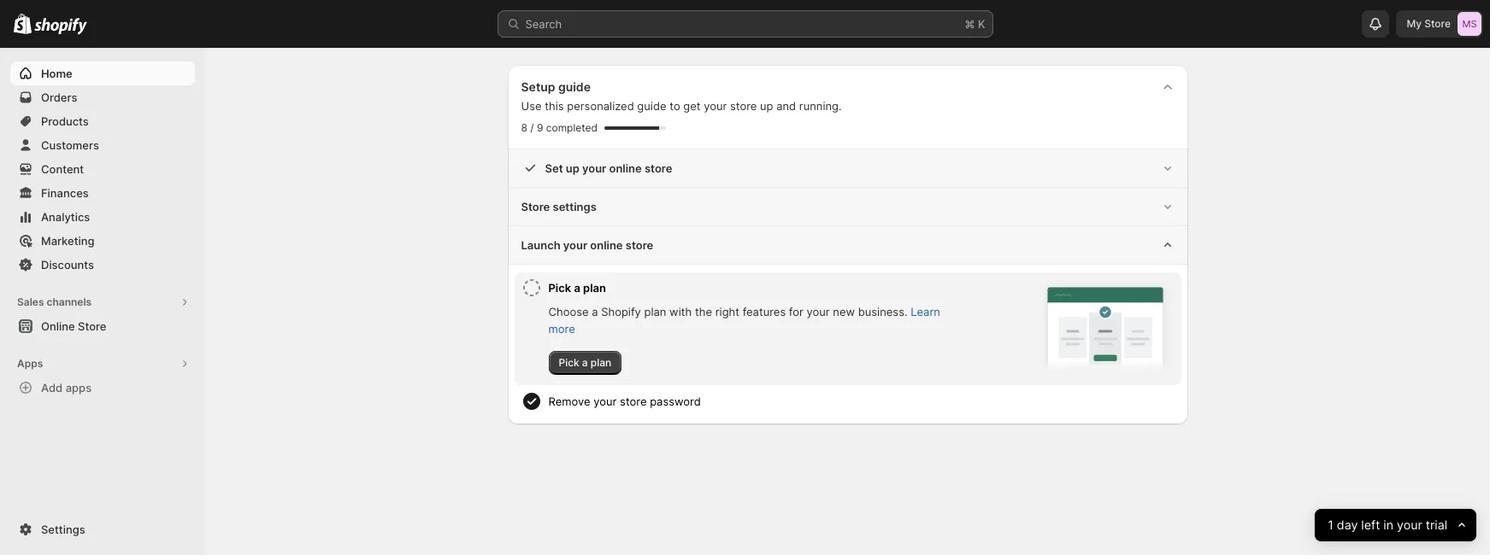 Task type: locate. For each thing, give the bounding box(es) containing it.
products link
[[10, 109, 195, 133]]

pick down more
[[559, 357, 580, 369]]

up left and
[[760, 99, 774, 113]]

password
[[650, 395, 701, 409]]

online store link
[[10, 315, 195, 339]]

plan
[[583, 281, 606, 295], [644, 305, 667, 319], [591, 357, 612, 369]]

0 horizontal spatial store
[[78, 320, 106, 334]]

content link
[[10, 157, 195, 181]]

1 vertical spatial store
[[521, 200, 550, 214]]

pick a plan down more
[[559, 357, 612, 369]]

up
[[760, 99, 774, 113], [566, 162, 580, 175]]

store right my
[[1425, 17, 1451, 30]]

store for my store
[[1425, 17, 1451, 30]]

orders
[[41, 91, 77, 104]]

completed
[[546, 121, 598, 134]]

0 vertical spatial plan
[[583, 281, 606, 295]]

pick a plan
[[549, 281, 606, 295], [559, 357, 612, 369]]

setup guide
[[521, 80, 591, 94]]

8 / 9 completed
[[521, 121, 598, 134]]

1 vertical spatial a
[[592, 305, 598, 319]]

a up remove at the left of the page
[[582, 357, 588, 369]]

analytics link
[[10, 205, 195, 229]]

online store
[[41, 320, 106, 334]]

store inside 'dropdown button'
[[620, 395, 647, 409]]

0 horizontal spatial a
[[574, 281, 581, 295]]

1 vertical spatial online
[[590, 239, 623, 252]]

0 vertical spatial a
[[574, 281, 581, 295]]

a up 'choose'
[[574, 281, 581, 295]]

add
[[41, 381, 63, 395]]

remove
[[549, 395, 591, 409]]

a
[[574, 281, 581, 295], [592, 305, 598, 319], [582, 357, 588, 369]]

online store button
[[0, 315, 205, 339]]

shopify
[[601, 305, 641, 319]]

2 horizontal spatial a
[[592, 305, 598, 319]]

1 horizontal spatial up
[[760, 99, 774, 113]]

pick up 'choose'
[[549, 281, 571, 295]]

guide up this
[[558, 80, 591, 94]]

your
[[704, 99, 727, 113], [582, 162, 607, 175], [563, 239, 588, 252], [807, 305, 830, 319], [594, 395, 617, 409], [1397, 518, 1423, 533]]

this
[[545, 99, 564, 113]]

0 vertical spatial online
[[609, 162, 642, 175]]

remove your store password
[[549, 395, 701, 409]]

/
[[530, 121, 534, 134]]

store
[[730, 99, 757, 113], [645, 162, 673, 175], [626, 239, 654, 252], [620, 395, 647, 409]]

online
[[609, 162, 642, 175], [590, 239, 623, 252]]

1
[[1328, 518, 1334, 533]]

a inside pick a plan dropdown button
[[574, 281, 581, 295]]

personalized
[[567, 99, 634, 113]]

0 vertical spatial store
[[1425, 17, 1451, 30]]

pick a plan inside dropdown button
[[549, 281, 606, 295]]

customers link
[[10, 133, 195, 157]]

products
[[41, 115, 89, 128]]

launch
[[521, 239, 561, 252]]

pick for pick a plan link
[[559, 357, 580, 369]]

the
[[695, 305, 712, 319]]

⌘
[[965, 17, 975, 31]]

0 vertical spatial pick
[[549, 281, 571, 295]]

guide left to at the left
[[637, 99, 667, 113]]

apps
[[66, 381, 92, 395]]

store inside "link"
[[78, 320, 106, 334]]

1 horizontal spatial store
[[521, 200, 550, 214]]

finances link
[[10, 181, 195, 205]]

your right in
[[1397, 518, 1423, 533]]

store left and
[[730, 99, 757, 113]]

my
[[1407, 17, 1422, 30]]

store
[[1425, 17, 1451, 30], [521, 200, 550, 214], [78, 320, 106, 334]]

store settings button
[[508, 188, 1188, 226]]

2 vertical spatial a
[[582, 357, 588, 369]]

online down personalized
[[609, 162, 642, 175]]

use
[[521, 99, 542, 113]]

1 horizontal spatial guide
[[637, 99, 667, 113]]

pick a plan for pick a plan link
[[559, 357, 612, 369]]

sales
[[17, 296, 44, 309]]

0 vertical spatial guide
[[558, 80, 591, 94]]

new
[[833, 305, 855, 319]]

get
[[684, 99, 701, 113]]

0 vertical spatial pick a plan
[[549, 281, 606, 295]]

9
[[537, 121, 543, 134]]

plan inside dropdown button
[[583, 281, 606, 295]]

your right remove at the left of the page
[[594, 395, 617, 409]]

up right the set
[[566, 162, 580, 175]]

1 vertical spatial pick a plan
[[559, 357, 612, 369]]

and
[[777, 99, 796, 113]]

apps button
[[10, 352, 195, 376]]

plan up 'choose'
[[583, 281, 606, 295]]

store left password
[[620, 395, 647, 409]]

1 vertical spatial guide
[[637, 99, 667, 113]]

plan for pick a plan link
[[591, 357, 612, 369]]

learn
[[911, 305, 941, 319]]

store up 'launch'
[[521, 200, 550, 214]]

settings link
[[10, 518, 195, 542]]

a inside pick a plan link
[[582, 357, 588, 369]]

pick for pick a plan dropdown button
[[549, 281, 571, 295]]

2 vertical spatial plan
[[591, 357, 612, 369]]

1 horizontal spatial a
[[582, 357, 588, 369]]

more
[[549, 322, 575, 336]]

right
[[716, 305, 740, 319]]

store down sales channels button
[[78, 320, 106, 334]]

settings
[[41, 523, 85, 537]]

0 horizontal spatial guide
[[558, 80, 591, 94]]

my store image
[[1458, 12, 1482, 36]]

pick a plan link
[[549, 351, 622, 375]]

your right for at the right bottom of the page
[[807, 305, 830, 319]]

discounts
[[41, 258, 94, 272]]

online down settings
[[590, 239, 623, 252]]

my store
[[1407, 17, 1451, 30]]

1 vertical spatial up
[[566, 162, 580, 175]]

pick a plan up 'choose'
[[549, 281, 606, 295]]

2 vertical spatial store
[[78, 320, 106, 334]]

a for pick a plan dropdown button
[[574, 281, 581, 295]]

0 horizontal spatial up
[[566, 162, 580, 175]]

store inside 'dropdown button'
[[521, 200, 550, 214]]

2 horizontal spatial store
[[1425, 17, 1451, 30]]

0 vertical spatial up
[[760, 99, 774, 113]]

a left shopify
[[592, 305, 598, 319]]

plan left with
[[644, 305, 667, 319]]

customers
[[41, 139, 99, 152]]

pick
[[549, 281, 571, 295], [559, 357, 580, 369]]

store down to at the left
[[645, 162, 673, 175]]

1 vertical spatial pick
[[559, 357, 580, 369]]

guide
[[558, 80, 591, 94], [637, 99, 667, 113]]

plan up remove your store password
[[591, 357, 612, 369]]

k
[[978, 17, 986, 31]]

8
[[521, 121, 528, 134]]

pick inside dropdown button
[[549, 281, 571, 295]]

store up shopify
[[626, 239, 654, 252]]



Task type: vqa. For each thing, say whether or not it's contained in the screenshot.
FINANCES LINK
yes



Task type: describe. For each thing, give the bounding box(es) containing it.
setup
[[521, 80, 555, 94]]

apps
[[17, 357, 43, 370]]

remove your store password button
[[549, 387, 1175, 417]]

pick a plan element
[[549, 304, 956, 375]]

sales channels button
[[10, 291, 195, 315]]

with
[[670, 305, 692, 319]]

add apps
[[41, 381, 92, 395]]

marketing
[[41, 234, 95, 248]]

content
[[41, 162, 84, 176]]

shopify image
[[34, 18, 87, 35]]

day
[[1337, 518, 1358, 533]]

to
[[670, 99, 680, 113]]

set up your online store
[[545, 162, 673, 175]]

home link
[[10, 62, 195, 86]]

1 day left in your trial
[[1328, 518, 1448, 533]]

a for the pick a plan element
[[592, 305, 598, 319]]

features
[[743, 305, 786, 319]]

add apps button
[[10, 376, 195, 400]]

pick a plan for pick a plan dropdown button
[[549, 281, 606, 295]]

use this personalized guide to get your store up and running.
[[521, 99, 842, 113]]

home
[[41, 67, 72, 80]]

left
[[1361, 518, 1380, 533]]

trial
[[1426, 518, 1448, 533]]

online
[[41, 320, 75, 334]]

settings
[[553, 200, 597, 214]]

business.
[[858, 305, 908, 319]]

learn more
[[549, 305, 941, 336]]

1 vertical spatial plan
[[644, 305, 667, 319]]

your right 'launch'
[[563, 239, 588, 252]]

marketing link
[[10, 229, 195, 253]]

1 day left in your trial button
[[1315, 510, 1477, 542]]

channels
[[47, 296, 92, 309]]

launch your online store button
[[508, 227, 1188, 265]]

running.
[[799, 99, 842, 113]]

set
[[545, 162, 563, 175]]

your right the set
[[582, 162, 607, 175]]

learn more link
[[549, 305, 941, 336]]

your right the get
[[704, 99, 727, 113]]

a for pick a plan link
[[582, 357, 588, 369]]

in
[[1384, 518, 1394, 533]]

plan for pick a plan dropdown button
[[583, 281, 606, 295]]

sales channels
[[17, 296, 92, 309]]

analytics
[[41, 210, 90, 224]]

⌘ k
[[965, 17, 986, 31]]

search
[[526, 17, 562, 31]]

for
[[789, 305, 804, 319]]

choose a shopify plan with the right features for your new business.
[[549, 305, 908, 319]]

choose
[[549, 305, 589, 319]]

set up your online store button
[[508, 150, 1188, 187]]

your inside 'dropdown button'
[[594, 395, 617, 409]]

mark pick a plan as done image
[[521, 278, 542, 298]]

up inside dropdown button
[[566, 162, 580, 175]]

your inside the pick a plan element
[[807, 305, 830, 319]]

launch your online store
[[521, 239, 654, 252]]

store settings
[[521, 200, 597, 214]]

store for online store
[[78, 320, 106, 334]]

pick a plan button
[[549, 273, 956, 304]]

shopify image
[[14, 14, 32, 34]]

discounts link
[[10, 253, 195, 277]]

finances
[[41, 186, 89, 200]]

orders link
[[10, 86, 195, 109]]



